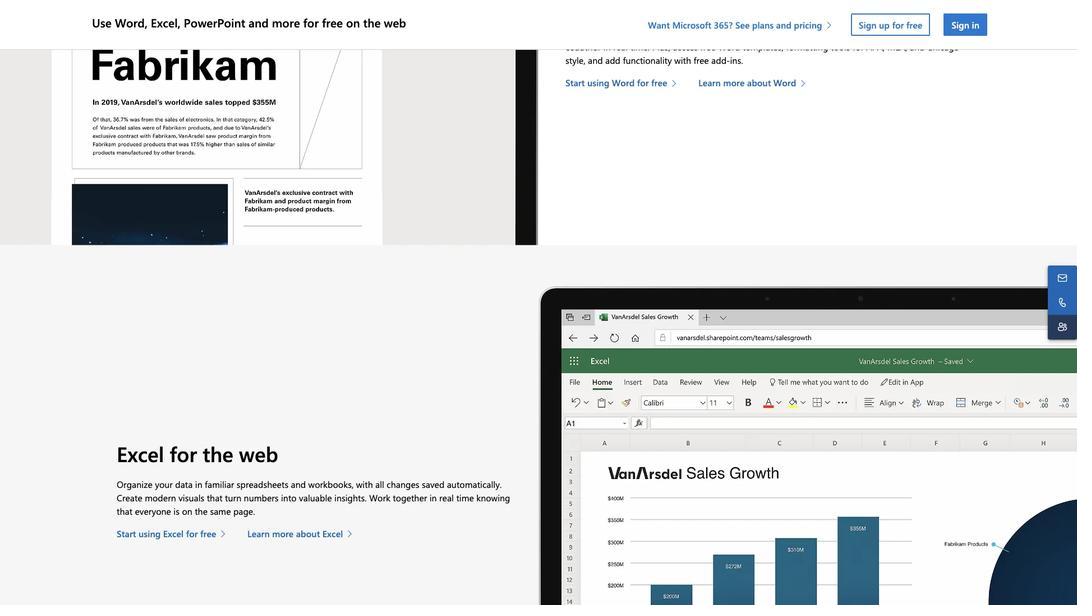 Task type: describe. For each thing, give the bounding box(es) containing it.
0 vertical spatial more
[[272, 15, 300, 30]]

start using word for free
[[566, 77, 667, 89]]

learn for learn more about word
[[698, 77, 721, 89]]

style,
[[566, 54, 586, 66]]

everyone
[[135, 506, 171, 518]]

0 horizontal spatial web
[[239, 441, 278, 468]]

organize your data in familiar spreadsheets and workbooks, with all changes saved automatically. create modern visuals that turn numbers into valuable insights. work together in real time knowing that everyone is on the same page.
[[117, 479, 510, 518]]

together
[[393, 492, 427, 504]]

craft great-looking resumes, newsletters, and documents while inviting others to review and coauthor in real time. plus, access free word templates, formatting tools for apa, mla, and chicago style, and add functionality with free add-ins.
[[566, 27, 959, 66]]

learn more about excel
[[247, 528, 343, 540]]

real inside craft great-looking resumes, newsletters, and documents while inviting others to review and coauthor in real time. plus, access free word templates, formatting tools for apa, mla, and chicago style, and add functionality with free add-ins.
[[613, 41, 628, 53]]

start using excel for free
[[117, 528, 216, 540]]

templates,
[[743, 41, 784, 53]]

start using word for free link
[[566, 76, 682, 90]]

the inside organize your data in familiar spreadsheets and workbooks, with all changes saved automatically. create modern visuals that turn numbers into valuable insights. work together in real time knowing that everyone is on the same page.
[[195, 506, 208, 518]]

newsletters,
[[681, 27, 727, 40]]

want microsoft 365? see plans and pricing link
[[648, 19, 837, 31]]

start for start using word for free
[[566, 77, 585, 89]]

using for word
[[587, 77, 609, 89]]

great-
[[587, 27, 611, 40]]

to
[[876, 27, 884, 40]]

visuals
[[178, 492, 204, 504]]

access
[[673, 41, 698, 53]]

excel up organize
[[117, 441, 164, 468]]

all
[[375, 479, 384, 491]]

your
[[155, 479, 173, 491]]

want microsoft 365? see plans and pricing
[[648, 19, 822, 31]]

plus,
[[652, 41, 670, 53]]

sign for sign up for free
[[859, 19, 877, 31]]

real inside organize your data in familiar spreadsheets and workbooks, with all changes saved automatically. create modern visuals that turn numbers into valuable insights. work together in real time knowing that everyone is on the same page.
[[439, 492, 454, 504]]

with inside organize your data in familiar spreadsheets and workbooks, with all changes saved automatically. create modern visuals that turn numbers into valuable insights. work together in real time knowing that everyone is on the same page.
[[356, 479, 373, 491]]

add-
[[711, 54, 730, 66]]

organize
[[117, 479, 152, 491]]

excel inside start using excel for free link
[[163, 528, 184, 540]]

resumes,
[[644, 27, 678, 40]]

coauthor
[[566, 41, 601, 53]]

sign in link
[[944, 13, 987, 36]]

and right plans
[[776, 19, 792, 31]]

ins.
[[730, 54, 743, 66]]

pricing
[[794, 19, 822, 31]]

sign for sign in
[[952, 19, 969, 31]]

numbers
[[244, 492, 279, 504]]

for inside craft great-looking resumes, newsletters, and documents while inviting others to review and coauthor in real time. plus, access free word templates, formatting tools for apa, mla, and chicago style, and add functionality with free add-ins.
[[853, 41, 864, 53]]

more for organize your data in familiar spreadsheets and workbooks, with all changes saved automatically. create modern visuals that turn numbers into valuable insights. work together in real time knowing that everyone is on the same page.
[[272, 528, 294, 540]]

formatting
[[786, 41, 828, 53]]

turn
[[225, 492, 241, 504]]

modern
[[145, 492, 176, 504]]

0 horizontal spatial that
[[117, 506, 132, 518]]

and left add
[[588, 54, 603, 66]]

want
[[648, 19, 670, 31]]

use word, excel, powerpoint and more for free on the web element
[[90, 0, 994, 49]]

learn for learn more about excel
[[247, 528, 270, 540]]

others
[[849, 27, 874, 40]]

plans
[[752, 19, 774, 31]]

1 vertical spatial the
[[203, 441, 233, 468]]

inviting
[[817, 27, 846, 40]]

apa,
[[866, 41, 885, 53]]

powerpoint
[[184, 15, 245, 30]]

is
[[174, 506, 180, 518]]

0 horizontal spatial word
[[612, 77, 635, 89]]



Task type: vqa. For each thing, say whether or not it's contained in the screenshot.
Microsoft Bookings
no



Task type: locate. For each thing, give the bounding box(es) containing it.
excel for the web
[[117, 441, 278, 468]]

word inside craft great-looking resumes, newsletters, and documents while inviting others to review and coauthor in real time. plus, access free word templates, formatting tools for apa, mla, and chicago style, and add functionality with free add-ins.
[[718, 41, 740, 53]]

1 horizontal spatial using
[[587, 77, 609, 89]]

create
[[117, 492, 142, 504]]

1 vertical spatial real
[[439, 492, 454, 504]]

for inside start using excel for free link
[[186, 528, 198, 540]]

0 vertical spatial that
[[207, 492, 223, 504]]

real down looking
[[613, 41, 628, 53]]

and inside organize your data in familiar spreadsheets and workbooks, with all changes saved automatically. create modern visuals that turn numbers into valuable insights. work together in real time knowing that everyone is on the same page.
[[291, 479, 306, 491]]

chicago
[[927, 41, 959, 53]]

1 horizontal spatial on
[[346, 15, 360, 30]]

insights.
[[334, 492, 367, 504]]

1 vertical spatial on
[[182, 506, 192, 518]]

workbooks,
[[308, 479, 354, 491]]

a laptop displaying colorful charts and graphs in excel on the web image
[[539, 286, 1077, 606]]

and
[[249, 15, 269, 30], [776, 19, 792, 31], [730, 27, 745, 40], [915, 27, 930, 40], [910, 41, 925, 53], [588, 54, 603, 66], [291, 479, 306, 491]]

0 vertical spatial learn
[[698, 77, 721, 89]]

in inside craft great-looking resumes, newsletters, and documents while inviting others to review and coauthor in real time. plus, access free word templates, formatting tools for apa, mla, and chicago style, and add functionality with free add-ins.
[[604, 41, 611, 53]]

spreadsheets
[[237, 479, 288, 491]]

that down create
[[117, 506, 132, 518]]

1 vertical spatial using
[[139, 528, 161, 540]]

1 horizontal spatial about
[[747, 77, 771, 89]]

with down "access"
[[674, 54, 691, 66]]

review
[[887, 27, 912, 40]]

start down style,
[[566, 77, 585, 89]]

same
[[210, 506, 231, 518]]

more for craft great-looking resumes, newsletters, and documents while inviting others to review and coauthor in real time. plus, access free word templates, formatting tools for apa, mla, and chicago style, and add functionality with free add-ins.
[[723, 77, 745, 89]]

1 horizontal spatial with
[[674, 54, 691, 66]]

saved
[[422, 479, 445, 491]]

excel
[[117, 441, 164, 468], [163, 528, 184, 540], [322, 528, 343, 540]]

data
[[175, 479, 193, 491]]

1 sign from the left
[[859, 19, 877, 31]]

documents
[[747, 27, 791, 40]]

0 horizontal spatial sign
[[859, 19, 877, 31]]

using for excel
[[139, 528, 161, 540]]

1 vertical spatial more
[[723, 77, 745, 89]]

and up ins.
[[730, 27, 745, 40]]

0 vertical spatial on
[[346, 15, 360, 30]]

automatically.
[[447, 479, 502, 491]]

with inside craft great-looking resumes, newsletters, and documents while inviting others to review and coauthor in real time. plus, access free word templates, formatting tools for apa, mla, and chicago style, and add functionality with free add-ins.
[[674, 54, 691, 66]]

0 horizontal spatial learn
[[247, 528, 270, 540]]

up
[[879, 19, 890, 31]]

that
[[207, 492, 223, 504], [117, 506, 132, 518]]

more
[[272, 15, 300, 30], [723, 77, 745, 89], [272, 528, 294, 540]]

learn more about word link
[[698, 76, 811, 90]]

2 vertical spatial the
[[195, 506, 208, 518]]

about down craft great-looking resumes, newsletters, and documents while inviting others to review and coauthor in real time. plus, access free word templates, formatting tools for apa, mla, and chicago style, and add functionality with free add-ins.
[[747, 77, 771, 89]]

with
[[674, 54, 691, 66], [356, 479, 373, 491]]

learn more about word
[[698, 77, 796, 89]]

0 horizontal spatial real
[[439, 492, 454, 504]]

and right review at the top of the page
[[915, 27, 930, 40]]

1 vertical spatial start
[[117, 528, 136, 540]]

a laptop screen displaying a word document with multiple authors editing in word on the web image
[[0, 0, 539, 246]]

1 vertical spatial about
[[296, 528, 320, 540]]

use
[[92, 15, 112, 30]]

in inside sign in link
[[972, 19, 980, 31]]

on inside organize your data in familiar spreadsheets and workbooks, with all changes saved automatically. create modern visuals that turn numbers into valuable insights. work together in real time knowing that everyone is on the same page.
[[182, 506, 192, 518]]

on
[[346, 15, 360, 30], [182, 506, 192, 518]]

1 vertical spatial learn
[[247, 528, 270, 540]]

start down everyone
[[117, 528, 136, 540]]

1 vertical spatial that
[[117, 506, 132, 518]]

tools
[[831, 41, 850, 53]]

mla,
[[887, 41, 907, 53]]

using down add
[[587, 77, 609, 89]]

0 horizontal spatial with
[[356, 479, 373, 491]]

using down everyone
[[139, 528, 161, 540]]

1 horizontal spatial sign
[[952, 19, 969, 31]]

1 vertical spatial web
[[239, 441, 278, 468]]

word,
[[115, 15, 148, 30]]

1 horizontal spatial that
[[207, 492, 223, 504]]

time
[[456, 492, 474, 504]]

for inside 'start using word for free' link
[[637, 77, 649, 89]]

using
[[587, 77, 609, 89], [139, 528, 161, 540]]

free
[[322, 15, 343, 30], [906, 19, 922, 31], [700, 41, 716, 53], [694, 54, 709, 66], [651, 77, 667, 89], [200, 528, 216, 540]]

2 vertical spatial more
[[272, 528, 294, 540]]

about down organize your data in familiar spreadsheets and workbooks, with all changes saved automatically. create modern visuals that turn numbers into valuable insights. work together in real time knowing that everyone is on the same page.
[[296, 528, 320, 540]]

that down familiar
[[207, 492, 223, 504]]

sign up for free
[[859, 19, 922, 31]]

knowing
[[476, 492, 510, 504]]

0 vertical spatial about
[[747, 77, 771, 89]]

start using excel for free link
[[117, 528, 231, 541]]

365?
[[714, 19, 733, 31]]

start
[[566, 77, 585, 89], [117, 528, 136, 540]]

the
[[363, 15, 381, 30], [203, 441, 233, 468], [195, 506, 208, 518]]

0 horizontal spatial about
[[296, 528, 320, 540]]

0 horizontal spatial start
[[117, 528, 136, 540]]

page.
[[233, 506, 255, 518]]

excel down is at left
[[163, 528, 184, 540]]

add
[[605, 54, 621, 66]]

1 horizontal spatial learn
[[698, 77, 721, 89]]

real
[[613, 41, 628, 53], [439, 492, 454, 504]]

see
[[735, 19, 750, 31]]

and right mla,
[[910, 41, 925, 53]]

0 vertical spatial start
[[566, 77, 585, 89]]

sign left up
[[859, 19, 877, 31]]

start inside 'start using word for free' link
[[566, 77, 585, 89]]

craft
[[566, 27, 585, 40]]

about
[[747, 77, 771, 89], [296, 528, 320, 540]]

microsoft
[[672, 19, 711, 31]]

word up ins.
[[718, 41, 740, 53]]

for
[[303, 15, 319, 30], [892, 19, 904, 31], [853, 41, 864, 53], [637, 77, 649, 89], [170, 441, 197, 468], [186, 528, 198, 540]]

sign in
[[952, 19, 980, 31]]

1 horizontal spatial start
[[566, 77, 585, 89]]

learn
[[698, 77, 721, 89], [247, 528, 270, 540]]

while
[[794, 27, 814, 40]]

web
[[384, 15, 406, 30], [239, 441, 278, 468]]

time.
[[630, 41, 650, 53]]

into
[[281, 492, 297, 504]]

0 horizontal spatial using
[[139, 528, 161, 540]]

excel down "valuable"
[[322, 528, 343, 540]]

word down templates,
[[774, 77, 796, 89]]

about for word
[[747, 77, 771, 89]]

2 horizontal spatial word
[[774, 77, 796, 89]]

2 sign from the left
[[952, 19, 969, 31]]

use word, excel, powerpoint and more for free on the web
[[92, 15, 406, 30]]

valuable
[[299, 492, 332, 504]]

0 vertical spatial with
[[674, 54, 691, 66]]

real left time
[[439, 492, 454, 504]]

1 horizontal spatial word
[[718, 41, 740, 53]]

excel,
[[151, 15, 181, 30]]

with left the all
[[356, 479, 373, 491]]

and up into
[[291, 479, 306, 491]]

learn more about excel link
[[247, 528, 358, 541]]

sign
[[859, 19, 877, 31], [952, 19, 969, 31]]

learn down add-
[[698, 77, 721, 89]]

sign up for free link
[[851, 13, 930, 36]]

1 vertical spatial with
[[356, 479, 373, 491]]

familiar
[[205, 479, 234, 491]]

and right powerpoint
[[249, 15, 269, 30]]

for inside the sign up for free link
[[892, 19, 904, 31]]

about for excel
[[296, 528, 320, 540]]

0 vertical spatial the
[[363, 15, 381, 30]]

0 horizontal spatial on
[[182, 506, 192, 518]]

functionality
[[623, 54, 672, 66]]

excel inside learn more about excel link
[[322, 528, 343, 540]]

looking
[[611, 27, 641, 40]]

1 horizontal spatial real
[[613, 41, 628, 53]]

0 vertical spatial using
[[587, 77, 609, 89]]

word
[[718, 41, 740, 53], [612, 77, 635, 89], [774, 77, 796, 89]]

in
[[972, 19, 980, 31], [604, 41, 611, 53], [195, 479, 202, 491], [430, 492, 437, 504]]

learn down page.
[[247, 528, 270, 540]]

1 horizontal spatial web
[[384, 15, 406, 30]]

changes
[[387, 479, 419, 491]]

start inside start using excel for free link
[[117, 528, 136, 540]]

sign up chicago
[[952, 19, 969, 31]]

0 vertical spatial web
[[384, 15, 406, 30]]

start for start using excel for free
[[117, 528, 136, 540]]

work
[[369, 492, 390, 504]]

0 vertical spatial real
[[613, 41, 628, 53]]

word down add
[[612, 77, 635, 89]]



